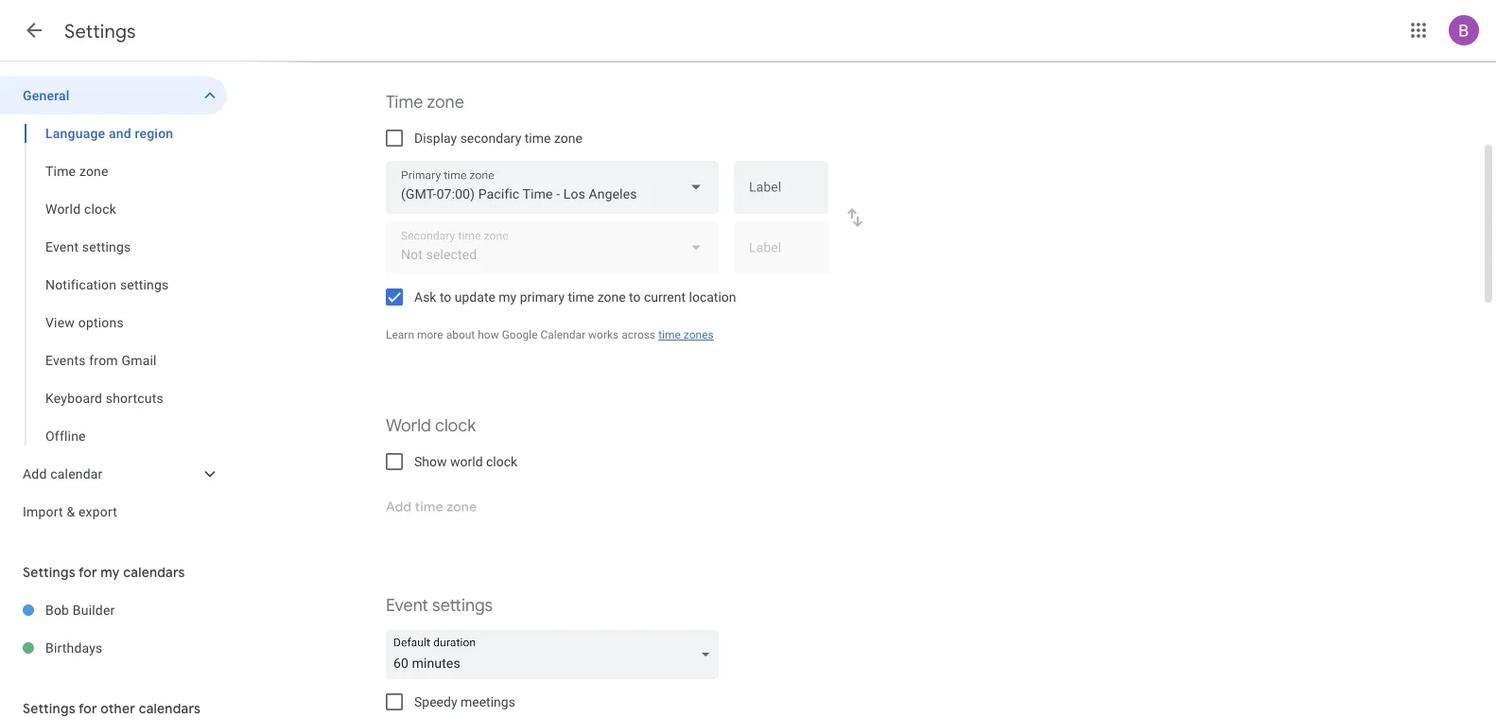 Task type: locate. For each thing, give the bounding box(es) containing it.
settings for my calendars
[[23, 564, 185, 581]]

1 horizontal spatial my
[[499, 289, 517, 305]]

learn more about how google calendar works across time zones
[[386, 328, 714, 342]]

1 vertical spatial settings
[[120, 277, 169, 292]]

1 horizontal spatial event settings
[[386, 595, 493, 616]]

current
[[644, 289, 686, 305]]

clock up the show world clock
[[435, 415, 476, 437]]

group
[[0, 114, 227, 455]]

0 vertical spatial settings
[[64, 19, 136, 43]]

import & export
[[23, 504, 117, 519]]

0 horizontal spatial my
[[101, 564, 120, 581]]

zones
[[684, 328, 714, 342]]

0 vertical spatial clock
[[84, 201, 116, 217]]

1 horizontal spatial world clock
[[386, 415, 476, 437]]

0 vertical spatial time
[[525, 130, 551, 146]]

1 to from the left
[[440, 289, 452, 305]]

to left current
[[629, 289, 641, 305]]

builder
[[73, 602, 115, 618]]

language
[[45, 125, 105, 141]]

1 vertical spatial world clock
[[386, 415, 476, 437]]

add calendar
[[23, 466, 103, 482]]

clock
[[84, 201, 116, 217], [435, 415, 476, 437], [486, 454, 518, 469]]

settings for settings
[[64, 19, 136, 43]]

event
[[45, 239, 79, 254], [386, 595, 428, 616]]

time zone up the display on the left of the page
[[386, 91, 464, 113]]

1 horizontal spatial time
[[386, 91, 423, 113]]

keyboard
[[45, 390, 102, 406]]

2 vertical spatial time
[[659, 328, 681, 342]]

secondary
[[460, 130, 522, 146]]

None field
[[386, 161, 719, 214], [386, 630, 727, 679], [386, 161, 719, 214], [386, 630, 727, 679]]

ask to update my primary time zone to current location
[[414, 289, 737, 305]]

speedy meetings
[[414, 694, 515, 710]]

0 horizontal spatial time
[[45, 163, 76, 179]]

go back image
[[23, 19, 45, 42]]

1 horizontal spatial to
[[629, 289, 641, 305]]

settings for settings for my calendars
[[23, 564, 75, 581]]

0 horizontal spatial event
[[45, 239, 79, 254]]

time
[[386, 91, 423, 113], [45, 163, 76, 179]]

1 vertical spatial settings
[[23, 564, 75, 581]]

event settings
[[45, 239, 131, 254], [386, 595, 493, 616]]

world clock
[[45, 201, 116, 217], [386, 415, 476, 437]]

clock right world on the left bottom
[[486, 454, 518, 469]]

0 vertical spatial time zone
[[386, 91, 464, 113]]

settings
[[82, 239, 131, 254], [120, 277, 169, 292], [432, 595, 493, 616]]

time right the 'secondary'
[[525, 130, 551, 146]]

for
[[78, 564, 97, 581]]

world clock up "show"
[[386, 415, 476, 437]]

my
[[499, 289, 517, 305], [101, 564, 120, 581]]

my right update
[[499, 289, 517, 305]]

settings up bob
[[23, 564, 75, 581]]

more
[[417, 328, 443, 342]]

zone
[[427, 91, 464, 113], [554, 130, 583, 146], [79, 163, 108, 179], [598, 289, 626, 305]]

add
[[23, 466, 47, 482]]

1 horizontal spatial event
[[386, 595, 428, 616]]

0 vertical spatial time
[[386, 91, 423, 113]]

time zone
[[386, 91, 464, 113], [45, 163, 108, 179]]

world up "show"
[[386, 415, 431, 437]]

0 vertical spatial world
[[45, 201, 81, 217]]

1 vertical spatial event settings
[[386, 595, 493, 616]]

1 vertical spatial my
[[101, 564, 120, 581]]

2 vertical spatial clock
[[486, 454, 518, 469]]

zone down language and region
[[79, 163, 108, 179]]

tree
[[0, 77, 227, 531]]

offline
[[45, 428, 86, 444]]

clock up notification settings
[[84, 201, 116, 217]]

0 horizontal spatial clock
[[84, 201, 116, 217]]

1 horizontal spatial time
[[568, 289, 594, 305]]

view
[[45, 315, 75, 330]]

to
[[440, 289, 452, 305], [629, 289, 641, 305]]

2 horizontal spatial time
[[659, 328, 681, 342]]

zone inside group
[[79, 163, 108, 179]]

from
[[89, 352, 118, 368]]

0 vertical spatial event settings
[[45, 239, 131, 254]]

time
[[525, 130, 551, 146], [568, 289, 594, 305], [659, 328, 681, 342]]

my right for
[[101, 564, 120, 581]]

options
[[78, 315, 124, 330]]

0 horizontal spatial world clock
[[45, 201, 116, 217]]

time down 'language'
[[45, 163, 76, 179]]

1 vertical spatial time
[[45, 163, 76, 179]]

&
[[67, 504, 75, 519]]

time left zones
[[659, 328, 681, 342]]

0 horizontal spatial time zone
[[45, 163, 108, 179]]

zone up the display on the left of the page
[[427, 91, 464, 113]]

time right primary
[[568, 289, 594, 305]]

display secondary time zone
[[414, 130, 583, 146]]

world down 'language'
[[45, 201, 81, 217]]

0 horizontal spatial event settings
[[45, 239, 131, 254]]

time inside group
[[45, 163, 76, 179]]

settings
[[64, 19, 136, 43], [23, 564, 75, 581]]

1 horizontal spatial world
[[386, 415, 431, 437]]

time up the display on the left of the page
[[386, 91, 423, 113]]

time zone down 'language'
[[45, 163, 108, 179]]

1 vertical spatial event
[[386, 595, 428, 616]]

across
[[622, 328, 656, 342]]

1 vertical spatial time zone
[[45, 163, 108, 179]]

world
[[45, 201, 81, 217], [386, 415, 431, 437]]

bob
[[45, 602, 69, 618]]

calendar
[[541, 328, 586, 342]]

0 horizontal spatial world
[[45, 201, 81, 217]]

1 vertical spatial world
[[386, 415, 431, 437]]

world
[[450, 454, 483, 469]]

world clock up notification
[[45, 201, 116, 217]]

settings for my calendars tree
[[0, 591, 227, 667]]

to right ask at the top of the page
[[440, 289, 452, 305]]

region
[[135, 125, 173, 141]]

1 horizontal spatial clock
[[435, 415, 476, 437]]

0 vertical spatial world clock
[[45, 201, 116, 217]]

0 vertical spatial event
[[45, 239, 79, 254]]

0 horizontal spatial time
[[525, 130, 551, 146]]

tree containing general
[[0, 77, 227, 531]]

0 horizontal spatial to
[[440, 289, 452, 305]]

export
[[79, 504, 117, 519]]

settings up general tree item
[[64, 19, 136, 43]]



Task type: vqa. For each thing, say whether or not it's contained in the screenshot.
11 element
no



Task type: describe. For each thing, give the bounding box(es) containing it.
learn
[[386, 328, 414, 342]]

show
[[414, 454, 447, 469]]

birthdays tree item
[[0, 629, 227, 667]]

general
[[23, 88, 70, 103]]

how
[[478, 328, 499, 342]]

calendars
[[123, 564, 185, 581]]

works
[[589, 328, 619, 342]]

2 vertical spatial settings
[[432, 595, 493, 616]]

Label for secondary time zone. text field
[[749, 241, 814, 268]]

birthdays
[[45, 640, 103, 656]]

events
[[45, 352, 86, 368]]

0 vertical spatial settings
[[82, 239, 131, 254]]

view options
[[45, 315, 124, 330]]

events from gmail
[[45, 352, 157, 368]]

speedy
[[414, 694, 457, 710]]

notification
[[45, 277, 117, 292]]

display
[[414, 130, 457, 146]]

time zones link
[[659, 328, 714, 342]]

bob builder tree item
[[0, 591, 227, 629]]

1 horizontal spatial time zone
[[386, 91, 464, 113]]

google
[[502, 328, 538, 342]]

gmail
[[122, 352, 157, 368]]

ask
[[414, 289, 437, 305]]

birthdays link
[[45, 629, 227, 667]]

Label for primary time zone. text field
[[749, 181, 814, 207]]

notification settings
[[45, 277, 169, 292]]

world clock inside group
[[45, 201, 116, 217]]

1 vertical spatial clock
[[435, 415, 476, 437]]

language and region
[[45, 125, 173, 141]]

update
[[455, 289, 496, 305]]

general tree item
[[0, 77, 227, 114]]

shortcuts
[[106, 390, 164, 406]]

bob builder
[[45, 602, 115, 618]]

import
[[23, 504, 63, 519]]

keyboard shortcuts
[[45, 390, 164, 406]]

primary
[[520, 289, 565, 305]]

zone right the 'secondary'
[[554, 130, 583, 146]]

location
[[689, 289, 737, 305]]

0 vertical spatial my
[[499, 289, 517, 305]]

zone up works
[[598, 289, 626, 305]]

world inside group
[[45, 201, 81, 217]]

show world clock
[[414, 454, 518, 469]]

2 horizontal spatial clock
[[486, 454, 518, 469]]

2 to from the left
[[629, 289, 641, 305]]

calendar
[[50, 466, 103, 482]]

about
[[446, 328, 475, 342]]

group containing language and region
[[0, 114, 227, 455]]

1 vertical spatial time
[[568, 289, 594, 305]]

settings heading
[[64, 19, 136, 43]]

and
[[109, 125, 131, 141]]

meetings
[[461, 694, 515, 710]]



